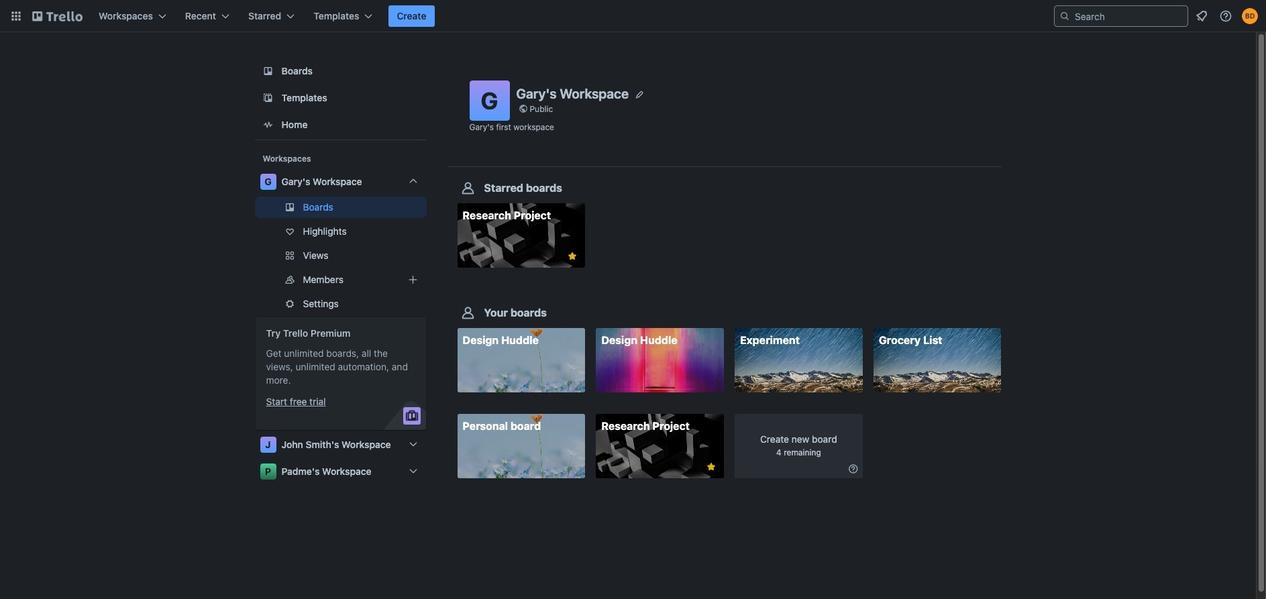 Task type: describe. For each thing, give the bounding box(es) containing it.
open information menu image
[[1219, 9, 1233, 23]]

sm image
[[847, 463, 860, 476]]

search image
[[1060, 11, 1070, 21]]

add image
[[405, 272, 421, 288]]



Task type: locate. For each thing, give the bounding box(es) containing it.
primary element
[[0, 0, 1266, 32]]

click to unstar this board. it will be removed from your starred list. image
[[566, 250, 579, 262]]

home image
[[260, 117, 276, 133]]

0 notifications image
[[1194, 8, 1210, 24]]

click to unstar this board. it will be removed from your starred list. image
[[705, 461, 717, 473]]

back to home image
[[32, 5, 83, 27]]

template board image
[[260, 90, 276, 106]]

board image
[[260, 63, 276, 79]]

barb dwyer (barbdwyer3) image
[[1242, 8, 1258, 24]]

Search field
[[1070, 7, 1188, 26]]



Task type: vqa. For each thing, say whether or not it's contained in the screenshot.
CLICK TO UNSTAR THIS BOARD. IT WILL BE REMOVED FROM YOUR STARRED LIST. image to the left
yes



